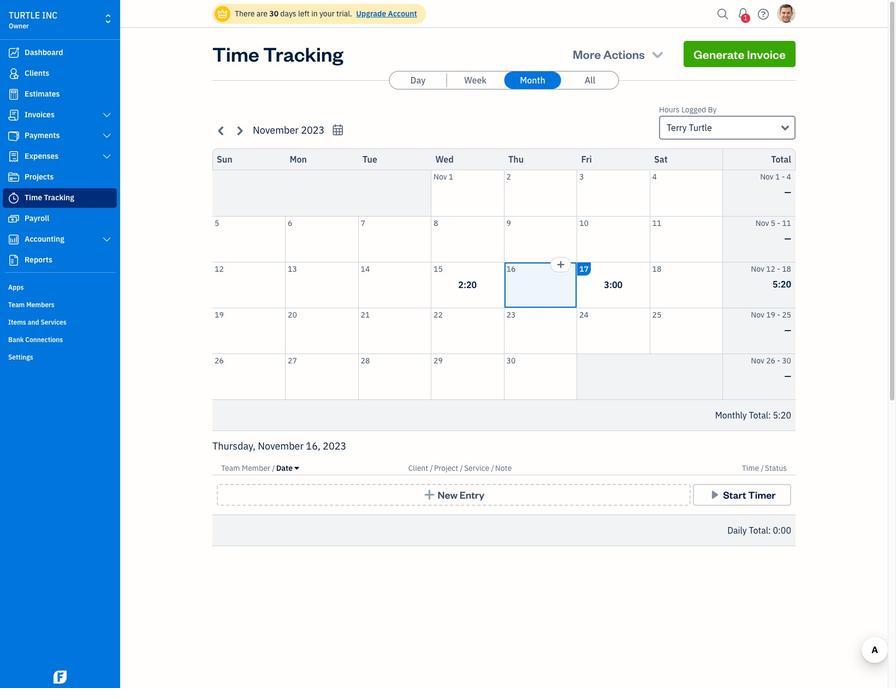 Task type: describe. For each thing, give the bounding box(es) containing it.
new entry
[[438, 489, 485, 502]]

29 button
[[432, 354, 504, 400]]

team for team members
[[8, 301, 25, 309]]

2:20
[[459, 280, 477, 291]]

nov for nov 1
[[434, 172, 447, 182]]

owner
[[9, 22, 29, 30]]

total for monthly total
[[749, 410, 769, 421]]

project link
[[434, 464, 460, 474]]

chevron large down image for payments
[[102, 132, 112, 140]]

upgrade account link
[[354, 9, 417, 19]]

settings link
[[3, 349, 117, 366]]

daily total : 0:00
[[728, 526, 792, 537]]

client image
[[7, 68, 20, 79]]

5:20 inside nov 12 - 18 5:20
[[773, 279, 792, 290]]

project image
[[7, 172, 20, 183]]

trial.
[[337, 9, 352, 19]]

26 inside the nov 26 - 30 —
[[767, 356, 776, 366]]

nov 5 - 11 —
[[756, 218, 792, 244]]

chevron large down image for expenses
[[102, 152, 112, 161]]

new entry button
[[217, 485, 691, 506]]

nov 1 - 4 —
[[761, 172, 792, 198]]

6
[[288, 218, 293, 228]]

thu
[[509, 154, 524, 165]]

payroll
[[25, 214, 49, 223]]

nov for nov 5 - 11 —
[[756, 218, 769, 228]]

30 inside button
[[507, 356, 516, 366]]

team member /
[[221, 464, 275, 474]]

payments link
[[3, 126, 117, 146]]

total for daily total
[[749, 526, 769, 537]]

status
[[765, 464, 787, 474]]

12 button
[[213, 263, 285, 308]]

chevron large down image for accounting
[[102, 235, 112, 244]]

1 vertical spatial 2023
[[323, 440, 347, 453]]

18 inside nov 12 - 18 5:20
[[782, 264, 792, 274]]

days
[[280, 9, 296, 19]]

27 button
[[286, 354, 358, 400]]

your
[[320, 9, 335, 19]]

4 inside nov 1 - 4 —
[[787, 172, 792, 182]]

more actions button
[[563, 41, 675, 67]]

play image
[[709, 490, 722, 501]]

generate invoice
[[694, 46, 786, 62]]

main element
[[0, 0, 148, 689]]

11 inside "button"
[[653, 218, 662, 228]]

estimate image
[[7, 89, 20, 100]]

1 inside dropdown button
[[744, 14, 748, 22]]

7
[[361, 218, 365, 228]]

18 inside button
[[653, 264, 662, 274]]

projects
[[25, 172, 54, 182]]

dashboard
[[25, 48, 63, 57]]

3:00
[[604, 280, 623, 291]]

16
[[507, 264, 516, 274]]

clients
[[25, 68, 49, 78]]

left
[[298, 9, 310, 19]]

26 button
[[213, 354, 285, 400]]

go to help image
[[755, 6, 773, 22]]

- for nov 19 - 25 —
[[778, 310, 781, 320]]

dashboard image
[[7, 48, 20, 58]]

accounting
[[25, 234, 64, 244]]

12 inside button
[[215, 264, 224, 274]]

add a time entry image
[[557, 258, 565, 271]]

13
[[288, 264, 297, 274]]

10
[[580, 218, 589, 228]]

hours
[[659, 105, 680, 115]]

chart image
[[7, 234, 20, 245]]

mon
[[290, 154, 307, 165]]

terry
[[667, 122, 687, 133]]

16,
[[306, 440, 321, 453]]

and
[[28, 319, 39, 327]]

team members link
[[3, 297, 117, 313]]

28 button
[[359, 354, 431, 400]]

items
[[8, 319, 26, 327]]

accounting link
[[3, 230, 117, 250]]

nov for nov 26 - 30 —
[[751, 356, 765, 366]]

19 inside 'nov 19 - 25 —'
[[767, 310, 776, 320]]

2 button
[[505, 170, 577, 216]]

25 button
[[650, 308, 723, 354]]

note link
[[495, 464, 512, 474]]

8
[[434, 218, 438, 228]]

nov 1 button
[[432, 170, 504, 216]]

time link
[[742, 464, 761, 474]]

2 5:20 from the top
[[773, 410, 792, 421]]

24
[[580, 310, 589, 320]]

6 button
[[286, 217, 358, 262]]

25 inside 'nov 19 - 25 —'
[[782, 310, 792, 320]]

27
[[288, 356, 297, 366]]

invoice image
[[7, 110, 20, 121]]

15
[[434, 264, 443, 274]]

status link
[[765, 464, 787, 474]]

sat
[[655, 154, 668, 165]]

1 horizontal spatial time tracking
[[213, 41, 343, 67]]

turtle
[[689, 122, 712, 133]]

expenses
[[25, 151, 59, 161]]

week
[[464, 75, 487, 86]]

money image
[[7, 214, 20, 225]]

there are 30 days left in your trial. upgrade account
[[235, 9, 417, 19]]

start
[[723, 489, 747, 502]]

service
[[464, 464, 490, 474]]

date link
[[276, 464, 299, 474]]

22
[[434, 310, 443, 320]]

2
[[507, 172, 511, 182]]

reports link
[[3, 251, 117, 270]]

19 button
[[213, 308, 285, 354]]

2 horizontal spatial time
[[742, 464, 759, 474]]

5 / from the left
[[761, 464, 764, 474]]

tracking inside main element
[[44, 193, 74, 203]]

chevrondown image
[[650, 46, 665, 62]]

time inside main element
[[25, 193, 42, 203]]

9 button
[[505, 217, 577, 262]]



Task type: vqa. For each thing, say whether or not it's contained in the screenshot.
Item Rate (USD) text box
no



Task type: locate. For each thing, give the bounding box(es) containing it.
— up nov 12 - 18 5:20
[[785, 233, 792, 244]]

19 down nov 12 - 18 5:20
[[767, 310, 776, 320]]

by
[[708, 105, 717, 115]]

1 vertical spatial time
[[25, 193, 42, 203]]

5 inside nov 5 - 11 —
[[771, 218, 776, 228]]

: left 0:00
[[769, 526, 771, 537]]

0 horizontal spatial 30
[[269, 9, 279, 19]]

2 26 from the left
[[767, 356, 776, 366]]

actions
[[604, 46, 645, 62]]

4
[[653, 172, 657, 182], [787, 172, 792, 182]]

3 — from the top
[[785, 325, 792, 336]]

1 horizontal spatial time
[[213, 41, 259, 67]]

items and services
[[8, 319, 67, 327]]

time tracking down projects link
[[25, 193, 74, 203]]

plus image
[[423, 490, 436, 501]]

2 chevron large down image from the top
[[102, 152, 112, 161]]

chevron large down image up "payments" link
[[102, 111, 112, 120]]

19 down 12 button
[[215, 310, 224, 320]]

20 button
[[286, 308, 358, 354]]

29
[[434, 356, 443, 366]]

2 / from the left
[[430, 464, 433, 474]]

18 down nov 5 - 11 —
[[782, 264, 792, 274]]

time tracking down days
[[213, 41, 343, 67]]

connections
[[25, 336, 63, 344]]

28
[[361, 356, 370, 366]]

nov up nov 5 - 11 —
[[761, 172, 774, 182]]

1 horizontal spatial team
[[221, 464, 240, 474]]

— inside nov 1 - 4 —
[[785, 187, 792, 198]]

november up date
[[258, 440, 304, 453]]

2 4 from the left
[[787, 172, 792, 182]]

26 down 19 'button'
[[215, 356, 224, 366]]

nov inside 'nov 19 - 25 —'
[[751, 310, 765, 320]]

0 vertical spatial time
[[213, 41, 259, 67]]

turtle
[[9, 10, 40, 21]]

1 12 from the left
[[215, 264, 224, 274]]

1 horizontal spatial 26
[[767, 356, 776, 366]]

0 vertical spatial :
[[769, 410, 771, 421]]

1 left go to help image
[[744, 14, 748, 22]]

report image
[[7, 255, 20, 266]]

chevron large down image down payroll link
[[102, 235, 112, 244]]

nov inside the nov 26 - 30 —
[[751, 356, 765, 366]]

1 horizontal spatial 30
[[507, 356, 516, 366]]

0 horizontal spatial 4
[[653, 172, 657, 182]]

5 inside button
[[215, 218, 219, 228]]

: for daily total
[[769, 526, 771, 537]]

2 horizontal spatial 30
[[782, 356, 792, 366]]

day link
[[390, 72, 447, 89]]

2 chevron large down image from the top
[[102, 235, 112, 244]]

nov inside 'button'
[[434, 172, 447, 182]]

2 vertical spatial time
[[742, 464, 759, 474]]

1 horizontal spatial 19
[[767, 310, 776, 320]]

0 horizontal spatial tracking
[[44, 193, 74, 203]]

2 5 from the left
[[771, 218, 776, 228]]

nov inside nov 5 - 11 —
[[756, 218, 769, 228]]

0 horizontal spatial 26
[[215, 356, 224, 366]]

time
[[213, 41, 259, 67], [25, 193, 42, 203], [742, 464, 759, 474]]

1 11 from the left
[[653, 218, 662, 228]]

5:20 up 'nov 19 - 25 —'
[[773, 279, 792, 290]]

18 button
[[650, 263, 723, 308]]

11 down nov 1 - 4 —
[[782, 218, 792, 228]]

1 down wed
[[449, 172, 454, 182]]

month
[[520, 75, 546, 86]]

hours logged by
[[659, 105, 717, 115]]

30 down 23 'button' at the right
[[507, 356, 516, 366]]

0 vertical spatial time tracking
[[213, 41, 343, 67]]

freshbooks image
[[51, 671, 69, 685]]

1 horizontal spatial 12
[[767, 264, 776, 274]]

4 — from the top
[[785, 371, 792, 382]]

0 vertical spatial chevron large down image
[[102, 111, 112, 120]]

3 / from the left
[[460, 464, 463, 474]]

11
[[653, 218, 662, 228], [782, 218, 792, 228]]

estimates
[[25, 89, 60, 99]]

search image
[[715, 6, 732, 22]]

- inside the nov 26 - 30 —
[[778, 356, 781, 366]]

1 horizontal spatial tracking
[[263, 41, 343, 67]]

start timer button
[[693, 485, 792, 506]]

25 down nov 12 - 18 5:20
[[782, 310, 792, 320]]

14 button
[[359, 263, 431, 308]]

: for monthly total
[[769, 410, 771, 421]]

nov inside nov 1 - 4 —
[[761, 172, 774, 182]]

12 inside nov 12 - 18 5:20
[[767, 264, 776, 274]]

22 button
[[432, 308, 504, 354]]

3
[[580, 172, 584, 182]]

time tracking
[[213, 41, 343, 67], [25, 193, 74, 203]]

0 horizontal spatial 12
[[215, 264, 224, 274]]

14
[[361, 264, 370, 274]]

there
[[235, 9, 255, 19]]

26
[[215, 356, 224, 366], [767, 356, 776, 366]]

4 inside 4 button
[[653, 172, 657, 182]]

1 vertical spatial team
[[221, 464, 240, 474]]

0 vertical spatial 5:20
[[773, 279, 792, 290]]

new
[[438, 489, 458, 502]]

2 25 from the left
[[782, 310, 792, 320]]

november
[[253, 124, 299, 137], [258, 440, 304, 453]]

11 down 4 button
[[653, 218, 662, 228]]

bank connections
[[8, 336, 63, 344]]

26 down 'nov 19 - 25 —'
[[767, 356, 776, 366]]

nov 1
[[434, 172, 454, 182]]

— for nov 5 - 11 —
[[785, 233, 792, 244]]

- for nov 1 - 4 —
[[782, 172, 785, 182]]

2 18 from the left
[[782, 264, 792, 274]]

1 5 from the left
[[215, 218, 219, 228]]

all link
[[562, 72, 619, 89]]

nov for nov 1 - 4 —
[[761, 172, 774, 182]]

23 button
[[505, 308, 577, 354]]

1 vertical spatial total
[[749, 410, 769, 421]]

team down "apps" on the top left
[[8, 301, 25, 309]]

chevron large down image down invoices link
[[102, 132, 112, 140]]

caretdown image
[[295, 464, 299, 473]]

0 horizontal spatial time
[[25, 193, 42, 203]]

— up nov 5 - 11 —
[[785, 187, 792, 198]]

0 horizontal spatial time tracking
[[25, 193, 74, 203]]

1 vertical spatial time tracking
[[25, 193, 74, 203]]

chevron large down image for invoices
[[102, 111, 112, 120]]

— inside nov 5 - 11 —
[[785, 233, 792, 244]]

— inside 'nov 19 - 25 —'
[[785, 325, 792, 336]]

20
[[288, 310, 297, 320]]

monthly
[[716, 410, 747, 421]]

day
[[411, 75, 426, 86]]

expenses link
[[3, 147, 117, 167]]

25 inside button
[[653, 310, 662, 320]]

1 inside 'button'
[[449, 172, 454, 182]]

2 horizontal spatial 1
[[776, 172, 780, 182]]

invoices link
[[3, 105, 117, 125]]

nov 19 - 25 —
[[751, 310, 792, 336]]

0 horizontal spatial 11
[[653, 218, 662, 228]]

upgrade
[[356, 9, 386, 19]]

— for nov 26 - 30 —
[[785, 371, 792, 382]]

0:00
[[773, 526, 792, 537]]

- inside nov 5 - 11 —
[[778, 218, 781, 228]]

more
[[573, 46, 601, 62]]

nov for nov 12 - 18 5:20
[[751, 264, 765, 274]]

/ left date
[[272, 464, 275, 474]]

sun
[[217, 154, 233, 165]]

- inside 'nov 19 - 25 —'
[[778, 310, 781, 320]]

apps link
[[3, 279, 117, 296]]

nov for nov 19 - 25 —
[[751, 310, 765, 320]]

services
[[41, 319, 67, 327]]

bank
[[8, 336, 24, 344]]

30 down 'nov 19 - 25 —'
[[782, 356, 792, 366]]

items and services link
[[3, 314, 117, 331]]

crown image
[[217, 8, 228, 19]]

0 vertical spatial tracking
[[263, 41, 343, 67]]

1 up nov 5 - 11 —
[[776, 172, 780, 182]]

18 down 11 "button"
[[653, 264, 662, 274]]

12 down nov 5 - 11 —
[[767, 264, 776, 274]]

1 / from the left
[[272, 464, 275, 474]]

1 horizontal spatial 1
[[744, 14, 748, 22]]

payment image
[[7, 131, 20, 142]]

- for nov 5 - 11 —
[[778, 218, 781, 228]]

1 horizontal spatial 5
[[771, 218, 776, 228]]

2 : from the top
[[769, 526, 771, 537]]

19 inside 'button'
[[215, 310, 224, 320]]

total right monthly
[[749, 410, 769, 421]]

team inside main element
[[8, 301, 25, 309]]

november 2023
[[253, 124, 325, 137]]

30 inside the nov 26 - 30 —
[[782, 356, 792, 366]]

0 vertical spatial november
[[253, 124, 299, 137]]

10 button
[[578, 217, 650, 262]]

1 : from the top
[[769, 410, 771, 421]]

1 vertical spatial chevron large down image
[[102, 152, 112, 161]]

2 — from the top
[[785, 233, 792, 244]]

2 11 from the left
[[782, 218, 792, 228]]

team down "thursday,"
[[221, 464, 240, 474]]

apps
[[8, 284, 24, 292]]

1 5:20 from the top
[[773, 279, 792, 290]]

/ right client
[[430, 464, 433, 474]]

2023 right 16,
[[323, 440, 347, 453]]

2023 left choose a date icon
[[301, 124, 325, 137]]

chevron large down image down "payments" link
[[102, 152, 112, 161]]

— inside the nov 26 - 30 —
[[785, 371, 792, 382]]

nov down nov 5 - 11 —
[[751, 264, 765, 274]]

terry turtle button
[[659, 116, 796, 140]]

3 button
[[578, 170, 650, 216]]

30 right are
[[269, 9, 279, 19]]

0 vertical spatial chevron large down image
[[102, 132, 112, 140]]

next month image
[[233, 124, 246, 137]]

2 12 from the left
[[767, 264, 776, 274]]

nov down 'nov 19 - 25 —'
[[751, 356, 765, 366]]

1 26 from the left
[[215, 356, 224, 366]]

0 horizontal spatial 1
[[449, 172, 454, 182]]

-
[[782, 172, 785, 182], [778, 218, 781, 228], [778, 264, 781, 274], [778, 310, 781, 320], [778, 356, 781, 366]]

0 horizontal spatial team
[[8, 301, 25, 309]]

are
[[257, 9, 268, 19]]

service link
[[464, 464, 491, 474]]

9
[[507, 218, 511, 228]]

time down there
[[213, 41, 259, 67]]

0 vertical spatial team
[[8, 301, 25, 309]]

nov down nov 12 - 18 5:20
[[751, 310, 765, 320]]

choose a date image
[[332, 124, 344, 137]]

november right next month image
[[253, 124, 299, 137]]

1 vertical spatial chevron large down image
[[102, 235, 112, 244]]

generate
[[694, 46, 745, 62]]

1 horizontal spatial 4
[[787, 172, 792, 182]]

- inside nov 12 - 18 5:20
[[778, 264, 781, 274]]

dashboard link
[[3, 43, 117, 63]]

date
[[276, 464, 293, 474]]

nov inside nov 12 - 18 5:20
[[751, 264, 765, 274]]

1 inside nov 1 - 4 —
[[776, 172, 780, 182]]

time tracking inside main element
[[25, 193, 74, 203]]

tracking down left
[[263, 41, 343, 67]]

chevron large down image
[[102, 132, 112, 140], [102, 235, 112, 244]]

settings
[[8, 353, 33, 362]]

nov down wed
[[434, 172, 447, 182]]

4 / from the left
[[491, 464, 494, 474]]

5:20 down the nov 26 - 30 —
[[773, 410, 792, 421]]

18
[[653, 264, 662, 274], [782, 264, 792, 274]]

— up the nov 26 - 30 —
[[785, 325, 792, 336]]

— for nov 1 - 4 —
[[785, 187, 792, 198]]

— up "monthly total : 5:20"
[[785, 371, 792, 382]]

0 vertical spatial 2023
[[301, 124, 325, 137]]

1 vertical spatial november
[[258, 440, 304, 453]]

12
[[215, 264, 224, 274], [767, 264, 776, 274]]

1 19 from the left
[[215, 310, 224, 320]]

/ left status
[[761, 464, 764, 474]]

1 vertical spatial tracking
[[44, 193, 74, 203]]

client / project / service / note
[[408, 464, 512, 474]]

1 horizontal spatial 11
[[782, 218, 792, 228]]

1 horizontal spatial 25
[[782, 310, 792, 320]]

time left status link
[[742, 464, 759, 474]]

1 horizontal spatial 18
[[782, 264, 792, 274]]

- for nov 26 - 30 —
[[778, 356, 781, 366]]

start timer
[[723, 489, 776, 502]]

total right "daily"
[[749, 526, 769, 537]]

11 button
[[650, 217, 723, 262]]

25 down 18 button
[[653, 310, 662, 320]]

2 19 from the left
[[767, 310, 776, 320]]

chevron large down image inside "payments" link
[[102, 132, 112, 140]]

tracking down projects link
[[44, 193, 74, 203]]

1 for nov 1 - 4 —
[[776, 172, 780, 182]]

26 inside button
[[215, 356, 224, 366]]

/ left service
[[460, 464, 463, 474]]

logged
[[682, 105, 707, 115]]

7 button
[[359, 217, 431, 262]]

25
[[653, 310, 662, 320], [782, 310, 792, 320]]

1 25 from the left
[[653, 310, 662, 320]]

16 button
[[505, 263, 577, 308]]

13 button
[[286, 263, 358, 308]]

1 4 from the left
[[653, 172, 657, 182]]

/ left note
[[491, 464, 494, 474]]

0 vertical spatial total
[[772, 154, 792, 165]]

total
[[772, 154, 792, 165], [749, 410, 769, 421], [749, 526, 769, 537]]

5:20
[[773, 279, 792, 290], [773, 410, 792, 421]]

0 horizontal spatial 25
[[653, 310, 662, 320]]

- for nov 12 - 18 5:20
[[778, 264, 781, 274]]

0 horizontal spatial 18
[[653, 264, 662, 274]]

team for team member /
[[221, 464, 240, 474]]

1 vertical spatial :
[[769, 526, 771, 537]]

time right timer icon
[[25, 193, 42, 203]]

payments
[[25, 131, 60, 140]]

total up nov 1 - 4 —
[[772, 154, 792, 165]]

previous month image
[[215, 124, 228, 137]]

timer
[[749, 489, 776, 502]]

1 button
[[735, 3, 752, 25]]

1 chevron large down image from the top
[[102, 132, 112, 140]]

wed
[[436, 154, 454, 165]]

0 horizontal spatial 19
[[215, 310, 224, 320]]

1 18 from the left
[[653, 264, 662, 274]]

21 button
[[359, 308, 431, 354]]

0 horizontal spatial 5
[[215, 218, 219, 228]]

21
[[361, 310, 370, 320]]

time / status
[[742, 464, 787, 474]]

time tracking link
[[3, 188, 117, 208]]

12 down 5 button
[[215, 264, 224, 274]]

chevron large down image
[[102, 111, 112, 120], [102, 152, 112, 161]]

1 chevron large down image from the top
[[102, 111, 112, 120]]

1 for nov 1
[[449, 172, 454, 182]]

timer image
[[7, 193, 20, 204]]

: right monthly
[[769, 410, 771, 421]]

nov down nov 1 - 4 —
[[756, 218, 769, 228]]

— for nov 19 - 25 —
[[785, 325, 792, 336]]

account
[[388, 9, 417, 19]]

2 vertical spatial total
[[749, 526, 769, 537]]

daily
[[728, 526, 747, 537]]

estimates link
[[3, 85, 117, 104]]

expense image
[[7, 151, 20, 162]]

1 vertical spatial 5:20
[[773, 410, 792, 421]]

reports
[[25, 255, 52, 265]]

1 — from the top
[[785, 187, 792, 198]]

- inside nov 1 - 4 —
[[782, 172, 785, 182]]

11 inside nov 5 - 11 —
[[782, 218, 792, 228]]



